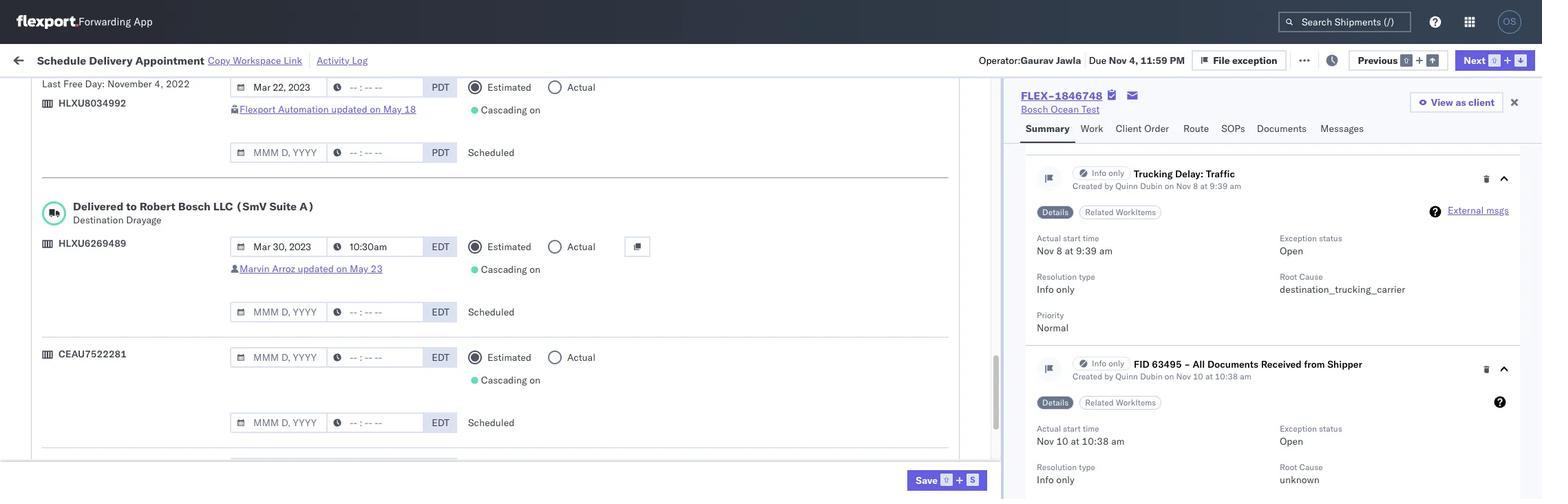 Task type: vqa. For each thing, say whether or not it's contained in the screenshot.
the middle the Created
yes



Task type: describe. For each thing, give the bounding box(es) containing it.
status
[[75, 85, 100, 95]]

message
[[186, 53, 224, 66]]

5 edt from the top
[[432, 463, 450, 475]]

5 mmm d, yyyy text field from the top
[[230, 413, 328, 434]]

karl
[[857, 469, 875, 481]]

omkar savant
[[1369, 196, 1430, 208]]

route button
[[1178, 116, 1216, 143]]

appointment for 11:59 pm pst, dec 13, 2022
[[113, 347, 169, 359]]

2022 for schedule delivery appointment button related to 11:59 pm pdt, nov 4, 2022
[[373, 226, 397, 239]]

details for 10
[[1043, 398, 1069, 408]]

actions
[[1481, 111, 1510, 121]]

4, right due
[[1130, 54, 1139, 66]]

consignee for flexport demo consignee
[[695, 438, 741, 451]]

flex-1846748 for second schedule pickup from los angeles, ca button from the top
[[931, 196, 1003, 208]]

2 ocean fcl from the top
[[518, 166, 566, 178]]

flex- for 12:00 am pdt, aug 19, 2022's upload customs clearance documents button
[[931, 135, 961, 148]]

3 schedule pickup from los angeles, ca button from the top
[[32, 255, 201, 270]]

1 mmm d, yyyy text field from the top
[[230, 77, 328, 98]]

pickup for third schedule pickup from los angeles, ca button from the bottom of the page
[[75, 256, 105, 268]]

operator: gaurav jawla
[[979, 54, 1082, 66]]

upload customs clearance documents button for 12:00 am pdt, aug 19, 2022
[[32, 134, 203, 149]]

os button
[[1494, 6, 1526, 38]]

external msgs
[[1448, 205, 1510, 217]]

view
[[1432, 96, 1454, 109]]

0 horizontal spatial -
[[849, 469, 855, 481]]

5 ceau7522281, from the top
[[1046, 287, 1116, 299]]

2023
[[376, 438, 400, 451]]

delivery for 11:59 pm pst, dec 13, 2022
[[75, 347, 110, 359]]

1 horizontal spatial file
[[1307, 53, 1324, 66]]

2022 for confirm delivery button on the left of page
[[373, 408, 397, 420]]

activity
[[317, 54, 350, 66]]

1 vertical spatial gaurav
[[1369, 135, 1400, 148]]

info down caiu7969337 at the right
[[1092, 168, 1107, 178]]

10:38 inside actual start time nov 10 at 10:38 am
[[1082, 436, 1109, 448]]

destination
[[73, 214, 124, 227]]

shipper
[[1328, 359, 1363, 371]]

mode
[[518, 111, 539, 121]]

time for 9:39
[[1083, 233, 1100, 244]]

messages
[[1321, 123, 1364, 135]]

info up priority
[[1037, 284, 1054, 296]]

nov right a)
[[342, 196, 359, 208]]

4 resize handle column header from the left
[[605, 107, 621, 500]]

demo
[[667, 438, 692, 451]]

bosch ocean test for schedule delivery appointment button related to 11:59 pm pdt, nov 4, 2022
[[628, 226, 707, 239]]

view as client button
[[1410, 92, 1504, 113]]

abcdefg78456546 for 6:00 am pst, dec 24, 2022
[[1156, 408, 1249, 420]]

0 horizontal spatial jawla
[[1056, 54, 1082, 66]]

from for confirm pickup from los angeles, ca link
[[102, 377, 122, 389]]

related for 10:38
[[1086, 398, 1114, 408]]

details for 8
[[1043, 207, 1069, 218]]

info only for trucking
[[1092, 168, 1125, 178]]

nov down trucking delay: traffic
[[1177, 181, 1191, 191]]

previous button
[[1349, 50, 1449, 71]]

4 ocean fcl from the top
[[518, 257, 566, 269]]

only up priority
[[1057, 284, 1075, 296]]

9:39 inside actual start time nov 8 at 9:39 am
[[1076, 245, 1097, 258]]

Search Work text field
[[1079, 49, 1229, 70]]

bosch ocean test link
[[1021, 103, 1100, 116]]

3 edt from the top
[[432, 352, 450, 364]]

client order button
[[1111, 116, 1178, 143]]

ceau7522281, hlxu6269489, hlxu8034992 for schedule pickup from los angeles, ca link for first schedule pickup from los angeles, ca button from the top
[[1046, 165, 1259, 178]]

gvcu5265864
[[1046, 468, 1113, 481]]

sops button
[[1216, 116, 1252, 143]]

upload customs clearance documents for 11:00
[[32, 286, 203, 299]]

activity log
[[317, 54, 368, 66]]

marvin arroz updated on may 23
[[240, 263, 383, 275]]

destination_trucking_carrier
[[1280, 284, 1406, 296]]

cause for destination_trucking_carrier
[[1300, 272, 1323, 282]]

los for 'confirm pickup from los angeles, ca' button
[[124, 377, 140, 389]]

0 horizontal spatial gaurav
[[1021, 54, 1054, 66]]

status : ready for work, blocked, in progress
[[75, 85, 250, 95]]

6:00 am pst, dec 24, 2022
[[271, 408, 397, 420]]

container numbers
[[1046, 111, 1119, 121]]

ready
[[106, 85, 130, 95]]

only down brylle
[[1109, 168, 1125, 178]]

3 hlxu6269489, from the top
[[1119, 226, 1189, 238]]

activity log button
[[317, 52, 368, 68]]

schedule left destination
[[32, 226, 72, 238]]

3 cascading on from the top
[[481, 375, 541, 387]]

schedule down confirm delivery button on the left of page
[[32, 438, 72, 450]]

trucking delay: traffic
[[1134, 168, 1236, 180]]

appointment for 11:59 pm pdt, nov 4, 2022
[[113, 226, 169, 238]]

automation
[[278, 103, 329, 116]]

12:00
[[271, 135, 298, 148]]

copy
[[208, 54, 230, 66]]

start for 10
[[1064, 424, 1081, 435]]

schedule pickup from los angeles, ca for second schedule pickup from los angeles, ca button from the bottom's schedule pickup from los angeles, ca link
[[32, 316, 201, 329]]

schedule delivery appointment for 11:59 pm pdt, nov 4, 2022
[[32, 226, 169, 238]]

for
[[132, 85, 143, 95]]

4, for third schedule pickup from los angeles, ca button from the bottom of the page
[[362, 257, 371, 269]]

nov left 23
[[342, 257, 359, 269]]

deadline
[[271, 111, 304, 121]]

1893174
[[961, 438, 1003, 451]]

batch action button
[[1444, 49, 1534, 70]]

3 1889466 from the top
[[961, 378, 1003, 390]]

1 horizontal spatial exception
[[1326, 53, 1371, 66]]

by:
[[50, 84, 63, 97]]

from for second schedule pickup from los angeles, ca button from the bottom's schedule pickup from los angeles, ca link
[[107, 316, 127, 329]]

schedule down workitem at the top of page
[[32, 165, 72, 177]]

mode button
[[511, 108, 608, 122]]

to
[[126, 200, 137, 213]]

at inside button
[[1234, 134, 1241, 144]]

created for trucking
[[1073, 181, 1103, 191]]

pst, for second schedule pickup from los angeles, ca button from the bottom
[[317, 317, 338, 330]]

3 uetu5238478 from the top
[[1119, 377, 1186, 390]]

flex-1660288
[[931, 135, 1003, 148]]

link
[[284, 54, 302, 66]]

by for trucking delay: traffic
[[1105, 181, 1114, 191]]

nov down 63495
[[1177, 372, 1191, 382]]

am inside actual start time nov 10 at 10:38 am
[[1112, 436, 1125, 448]]

schedule up last
[[37, 53, 86, 67]]

3 mmm d, yyyy text field from the top
[[230, 302, 328, 323]]

bookings test consignee
[[739, 438, 849, 451]]

as
[[1456, 96, 1467, 109]]

schedule pickup from los angeles, ca link for 1st schedule pickup from los angeles, ca button from the bottom of the page
[[32, 437, 201, 451]]

4 edt from the top
[[432, 417, 450, 430]]

schedule delivery appointment copy workspace link
[[37, 53, 302, 67]]

4 schedule pickup from los angeles, ca button from the top
[[32, 316, 201, 331]]

pdt, left the aug
[[318, 135, 340, 148]]

info down msdu7304509
[[1037, 475, 1054, 487]]

mbl/mawb numbers
[[1156, 111, 1240, 121]]

next button
[[1456, 50, 1536, 71]]

schedule delivery appointment link for 11:59 pm pst, dec 13, 2022
[[32, 346, 169, 360]]

confirm delivery
[[32, 407, 105, 420]]

1 resize handle column header from the left
[[246, 107, 262, 500]]

2 abcdefg78456546 from the top
[[1156, 378, 1249, 390]]

unknown
[[1280, 475, 1320, 487]]

order
[[1145, 123, 1170, 135]]

cascading on for edt
[[481, 264, 541, 276]]

container
[[1046, 111, 1082, 121]]

deadline button
[[264, 108, 437, 122]]

exception status open for destination_trucking_carrier
[[1280, 233, 1343, 258]]

lhuu7894563, for schedule pickup from los angeles, ca
[[1046, 317, 1117, 329]]

pickup for first schedule pickup from los angeles, ca button from the top
[[75, 165, 105, 177]]

4 mmm d, yyyy text field from the top
[[230, 348, 328, 368]]

flexport automation updated on may 18
[[240, 103, 416, 116]]

schedule delivery appointment button for 11:59 pm pdt, nov 4, 2022
[[32, 225, 169, 240]]

ca for 'confirm pickup from los angeles, ca' button
[[183, 377, 196, 389]]

5 ocean fcl from the top
[[518, 347, 566, 360]]

related workitems for nov 10 at 10:38 am
[[1086, 398, 1157, 408]]

schedule up ceau7522281 at the left bottom of page
[[32, 316, 72, 329]]

7 fcl from the top
[[548, 408, 566, 420]]

flex-1889466 for schedule pickup from los angeles, ca
[[931, 317, 1003, 330]]

confirm for confirm delivery
[[32, 407, 67, 420]]

18
[[404, 103, 416, 116]]

los for first schedule pickup from los angeles, ca button from the top
[[130, 165, 145, 177]]

brylle
[[1116, 134, 1137, 144]]

0 horizontal spatial file exception
[[1214, 54, 1278, 66]]

in
[[206, 85, 214, 95]]

only down msdu7304509
[[1057, 475, 1075, 487]]

work button
[[1076, 116, 1111, 143]]

12:00 am pdt, aug 19, 2022
[[271, 135, 404, 148]]

1889466 for schedule pickup from los angeles, ca
[[961, 317, 1003, 330]]

3 flex-1889466 from the top
[[931, 378, 1003, 390]]

2022 for schedule delivery appointment button for 11:59 pm pst, dec 13, 2022
[[379, 347, 402, 360]]

am for pdt,
[[300, 135, 316, 148]]

pm for second schedule pickup from los angeles, ca button from the bottom
[[300, 317, 315, 330]]

from left shipper
[[1305, 359, 1326, 371]]

pm for first schedule pickup from los angeles, ca button from the top
[[300, 166, 315, 178]]

only left fid
[[1109, 359, 1125, 369]]

los for second schedule pickup from los angeles, ca button from the top
[[130, 195, 145, 208]]

3 scheduled from the top
[[468, 417, 515, 430]]

3 lhuu7894563, from the top
[[1046, 377, 1117, 390]]

msdu7304509
[[1046, 438, 1116, 450]]

3 estimated from the top
[[488, 352, 532, 364]]

angeles, for third schedule pickup from los angeles, ca button from the bottom of the page
[[148, 256, 186, 268]]

test123456 for schedule pickup from los angeles, ca link for first schedule pickup from los angeles, ca button from the top
[[1156, 166, 1214, 178]]

5 schedule pickup from los angeles, ca button from the top
[[32, 437, 201, 452]]

11 resize handle column header from the left
[[1508, 107, 1524, 500]]

related for 9:39
[[1086, 207, 1114, 218]]

exception for unknown
[[1280, 424, 1317, 435]]

pdt, up the marvin arroz updated on may 23 button
[[317, 226, 339, 239]]

client
[[1116, 123, 1142, 135]]

3 ocean fcl from the top
[[518, 226, 566, 239]]

delivery for 11:59 pm pdt, nov 4, 2022
[[75, 226, 110, 238]]

created by brylle angelo dungca on nov 8 at 1:27 am
[[1073, 134, 1275, 144]]

snoozed
[[288, 85, 320, 95]]

upload customs clearance documents link for 12:00 am pdt, aug 19, 2022
[[32, 134, 203, 148]]

0 vertical spatial 10
[[1193, 372, 1204, 382]]

1 schedule pickup from los angeles, ca button from the top
[[32, 164, 201, 179]]

19,
[[363, 135, 378, 148]]

3 lhuu7894563, uetu5238478 from the top
[[1046, 377, 1186, 390]]

external
[[1448, 205, 1484, 217]]

workitem button
[[8, 108, 249, 122]]

11:00
[[271, 287, 298, 299]]

-- : -- -- text field for 4th mmm d, yyyy text box from the top of the page
[[326, 348, 424, 368]]

created by quinn dubin on nov 10 at 10:38 am
[[1073, 372, 1252, 382]]

schedule pickup from los angeles, ca link for second schedule pickup from los angeles, ca button from the bottom
[[32, 316, 201, 330]]

upload customs clearance documents button for 11:00 pm pst, nov 8, 2022
[[32, 285, 203, 301]]

9 resize handle column header from the left
[[1346, 107, 1362, 500]]

confirm delivery link
[[32, 407, 105, 420]]

0 horizontal spatial exception
[[1233, 54, 1278, 66]]

flex- for second schedule pickup from los angeles, ca button from the bottom
[[931, 317, 961, 330]]

2 fcl from the top
[[548, 166, 566, 178]]

-- : -- -- text field for first mmm d, yyyy text box from the bottom of the page
[[326, 413, 424, 434]]

forwarding app link
[[17, 15, 153, 29]]

3 ceau7522281, from the top
[[1046, 226, 1116, 238]]

omkar
[[1369, 196, 1398, 208]]

3 cascading from the top
[[481, 375, 527, 387]]

0 horizontal spatial file
[[1214, 54, 1230, 66]]

suite
[[270, 200, 297, 213]]

8 inside actual start time nov 8 at 9:39 am
[[1057, 245, 1063, 258]]

progress
[[216, 85, 250, 95]]

schedule delivery appointment link for 11:59 pm pdt, nov 4, 2022
[[32, 225, 169, 239]]

may for 18
[[383, 103, 402, 116]]

type for 9:39
[[1079, 272, 1096, 282]]

related workitems button for nov 8 at 9:39 am
[[1080, 206, 1162, 220]]

os
[[1504, 17, 1517, 27]]

nov down the aug
[[342, 166, 359, 178]]

pm for schedule delivery appointment button for 11:59 pm pst, dec 13, 2022
[[300, 347, 315, 360]]

12,
[[359, 438, 373, 451]]

snoozed : no
[[288, 85, 337, 95]]

aug
[[342, 135, 361, 148]]

5 hlxu6269489, from the top
[[1119, 287, 1189, 299]]

7 ocean fcl from the top
[[518, 408, 566, 420]]

flex-1846748 for third schedule pickup from los angeles, ca button from the bottom of the page
[[931, 257, 1003, 269]]

upload for 12:00 am pdt, aug 19, 2022
[[32, 135, 63, 147]]

estimated for pdt
[[488, 81, 532, 94]]

save
[[916, 475, 938, 487]]

workitems for trucking
[[1116, 207, 1157, 218]]

save button
[[908, 471, 988, 492]]

upload customs clearance documents for 12:00
[[32, 135, 203, 147]]

2 pdt from the top
[[432, 147, 450, 159]]

fid 63495 - all documents received from shipper
[[1134, 359, 1363, 371]]

7 resize handle column header from the left
[[1022, 107, 1039, 500]]

details button for 8
[[1037, 206, 1075, 220]]

(0)
[[224, 53, 242, 66]]

0 vertical spatial appointment
[[135, 53, 205, 67]]

4 fcl from the top
[[548, 257, 566, 269]]

marvin
[[240, 263, 270, 275]]

6 resize handle column header from the left
[[886, 107, 902, 500]]

delivered to robert bosch llc (smv suite a) destination drayage
[[73, 200, 315, 227]]

1 vertical spatial work
[[1081, 123, 1104, 135]]

ceau7522281, for first schedule pickup from los angeles, ca button from the top
[[1046, 165, 1116, 178]]

(smv
[[236, 200, 267, 213]]

1 fcl from the top
[[548, 135, 566, 148]]

0 vertical spatial -
[[1185, 359, 1191, 371]]

lhuu7894563, for confirm delivery
[[1046, 408, 1117, 420]]

pickup for second schedule pickup from los angeles, ca button from the top
[[75, 195, 105, 208]]

1 vertical spatial jawla
[[1403, 135, 1426, 148]]

copy workspace link button
[[208, 54, 302, 66]]

los for second schedule pickup from los angeles, ca button from the bottom
[[130, 316, 145, 329]]

account
[[810, 469, 846, 481]]

flex-1889466 for confirm delivery
[[931, 408, 1003, 420]]

1 ocean fcl from the top
[[518, 135, 566, 148]]

3 fcl from the top
[[548, 226, 566, 239]]

scheduled for pdt
[[468, 147, 515, 159]]

risk
[[285, 53, 301, 66]]



Task type: locate. For each thing, give the bounding box(es) containing it.
operator:
[[979, 54, 1021, 66]]

5 schedule pickup from los angeles, ca from the top
[[32, 438, 201, 450]]

cascading on
[[481, 104, 541, 116], [481, 264, 541, 276], [481, 375, 541, 387]]

consignee right demo
[[695, 438, 741, 451]]

resize handle column header
[[246, 107, 262, 500], [435, 107, 451, 500], [494, 107, 511, 500], [605, 107, 621, 500], [716, 107, 732, 500], [886, 107, 902, 500], [1022, 107, 1039, 500], [1133, 107, 1149, 500], [1346, 107, 1362, 500], [1456, 107, 1473, 500], [1508, 107, 1524, 500]]

1 vertical spatial 9:39
[[1076, 245, 1097, 258]]

1 vertical spatial start
[[1064, 424, 1081, 435]]

flexport for flexport automation updated on may 18
[[240, 103, 276, 116]]

1 quinn from the top
[[1116, 181, 1138, 191]]

schedule down hlxu6269489
[[32, 256, 72, 268]]

2130387
[[961, 469, 1003, 481]]

cause inside "root cause destination_trucking_carrier"
[[1300, 272, 1323, 282]]

exception up root cause unknown on the right bottom of the page
[[1280, 424, 1317, 435]]

1 vertical spatial abcdefg78456546
[[1156, 378, 1249, 390]]

schedule pickup from los angeles, ca link down confirm delivery button on the left of page
[[32, 437, 201, 451]]

MMM D, YYYY text field
[[230, 143, 328, 163], [230, 459, 328, 479]]

nov inside actual start time nov 10 at 10:38 am
[[1037, 436, 1054, 448]]

0 vertical spatial upload customs clearance documents
[[32, 135, 203, 147]]

flex-2130387 button
[[909, 465, 1006, 485], [909, 465, 1006, 485]]

1 created from the top
[[1073, 134, 1103, 144]]

1 exception from the top
[[1280, 233, 1317, 244]]

exception for destination_trucking_carrier
[[1280, 233, 1317, 244]]

0 horizontal spatial work
[[151, 53, 175, 66]]

pdt, for second schedule pickup from los angeles, ca button from the top
[[317, 196, 339, 208]]

pdt,
[[318, 135, 340, 148], [317, 166, 339, 178], [317, 196, 339, 208], [317, 226, 339, 239], [317, 257, 339, 269]]

0 vertical spatial am
[[300, 135, 316, 148]]

on inside button
[[1198, 134, 1208, 144]]

1 -- : -- -- text field from the top
[[326, 77, 424, 98]]

ca for second schedule pickup from los angeles, ca button from the bottom
[[188, 316, 201, 329]]

import work
[[117, 53, 175, 66]]

0 vertical spatial root
[[1280, 272, 1298, 282]]

pm for second schedule pickup from los angeles, ca button from the top
[[300, 196, 315, 208]]

2 dubin from the top
[[1141, 372, 1163, 382]]

dubin
[[1141, 181, 1163, 191], [1141, 372, 1163, 382]]

ca for first schedule pickup from los angeles, ca button from the top
[[188, 165, 201, 177]]

work,
[[146, 85, 167, 95]]

1 by from the top
[[1105, 134, 1114, 144]]

created down container numbers
[[1073, 134, 1103, 144]]

from
[[107, 165, 127, 177], [107, 195, 127, 208], [107, 256, 127, 268], [107, 316, 127, 329], [1305, 359, 1326, 371], [102, 377, 122, 389], [107, 438, 127, 450]]

8 ocean fcl from the top
[[518, 438, 566, 451]]

1 horizontal spatial gaurav
[[1369, 135, 1400, 148]]

trucking
[[1134, 168, 1173, 180]]

container numbers button
[[1039, 108, 1136, 122]]

0 vertical spatial 13,
[[361, 317, 376, 330]]

delivery up last free day: november 4, 2022
[[89, 53, 133, 67]]

pst,
[[317, 287, 338, 299], [317, 317, 338, 330], [317, 347, 338, 360], [312, 408, 333, 420], [317, 438, 338, 451]]

info left fid
[[1092, 359, 1107, 369]]

1 numbers from the left
[[1085, 111, 1119, 121]]

2 schedule delivery appointment button from the top
[[32, 346, 169, 361]]

consignee for bookings test consignee
[[803, 438, 849, 451]]

am inside button
[[1263, 134, 1275, 144]]

- left karl
[[849, 469, 855, 481]]

2 open from the top
[[1280, 436, 1304, 448]]

schedule pickup from los angeles, ca up ceau7522281 at the left bottom of page
[[32, 316, 201, 329]]

exception down search shipments (/) text field in the right top of the page
[[1326, 53, 1371, 66]]

related workitems
[[1086, 207, 1157, 218], [1086, 398, 1157, 408]]

0 vertical spatial upload
[[32, 135, 63, 147]]

2 11:59 pm pst, dec 13, 2022 from the top
[[271, 347, 402, 360]]

due
[[1089, 54, 1107, 66]]

1 vertical spatial time
[[1083, 424, 1100, 435]]

1 related from the top
[[1086, 207, 1114, 218]]

4 uetu5238478 from the top
[[1119, 408, 1186, 420]]

1 vertical spatial customs
[[65, 286, 104, 299]]

0 horizontal spatial 9:39
[[1076, 245, 1097, 258]]

0 vertical spatial work
[[151, 53, 175, 66]]

priority normal
[[1037, 311, 1069, 335]]

0 vertical spatial exception
[[1280, 233, 1317, 244]]

resolution type info only
[[1037, 272, 1096, 296], [1037, 463, 1096, 487]]

2022 for first schedule pickup from los angeles, ca button from the top
[[373, 166, 397, 178]]

10 resize handle column header from the left
[[1456, 107, 1473, 500]]

nov inside actual start time nov 8 at 9:39 am
[[1037, 245, 1054, 258]]

0 vertical spatial exception status open
[[1280, 233, 1343, 258]]

open up "root cause destination_trucking_carrier"
[[1280, 245, 1304, 258]]

-- : -- -- text field
[[326, 459, 424, 479]]

3 -- : -- -- text field from the top
[[326, 237, 424, 258]]

0 horizontal spatial :
[[100, 85, 102, 95]]

3 schedule pickup from los angeles, ca from the top
[[32, 256, 201, 268]]

upload customs clearance documents link down workitem button
[[32, 134, 203, 148]]

1 lhuu7894563, from the top
[[1046, 317, 1117, 329]]

0 vertical spatial info only
[[1092, 168, 1125, 178]]

0 vertical spatial by
[[1105, 134, 1114, 144]]

start for 8
[[1064, 233, 1081, 244]]

quinn for trucking
[[1116, 181, 1138, 191]]

11:59 pm pst, dec 13, 2022 up the 6:00 am pst, dec 24, 2022
[[271, 347, 402, 360]]

-- : -- -- text field down track
[[326, 77, 424, 98]]

am
[[300, 135, 316, 148], [294, 408, 310, 420]]

1 schedule pickup from los angeles, ca from the top
[[32, 165, 201, 177]]

0 vertical spatial confirm
[[32, 377, 67, 389]]

test
[[1082, 103, 1100, 116], [689, 166, 707, 178], [799, 166, 818, 178], [689, 226, 707, 239], [689, 257, 707, 269], [782, 438, 800, 451], [789, 469, 807, 481]]

-- : -- -- text field up '24,'
[[326, 348, 424, 368]]

details button up actual start time nov 10 at 10:38 am
[[1037, 397, 1075, 410]]

1 vertical spatial clearance
[[107, 286, 151, 299]]

los up the to
[[130, 165, 145, 177]]

free
[[63, 78, 83, 90]]

consignee
[[695, 438, 741, 451], [803, 438, 849, 451]]

8 resize handle column header from the left
[[1133, 107, 1149, 500]]

13, for schedule pickup from los angeles, ca
[[361, 317, 376, 330]]

nov
[[1109, 54, 1127, 66], [1210, 134, 1224, 144], [342, 166, 359, 178], [1177, 181, 1191, 191], [342, 196, 359, 208], [342, 226, 359, 239], [1037, 245, 1054, 258], [342, 257, 359, 269], [341, 287, 359, 299], [1177, 372, 1191, 382], [1037, 436, 1054, 448]]

2 schedule delivery appointment from the top
[[32, 347, 169, 359]]

flexport
[[240, 103, 276, 116], [628, 438, 664, 451]]

2 edt from the top
[[432, 306, 450, 319]]

import work button
[[111, 44, 180, 75]]

nov up the marvin arroz updated on may 23 button
[[342, 226, 359, 239]]

-- : -- -- text field
[[326, 77, 424, 98], [326, 143, 424, 163], [326, 237, 424, 258], [326, 302, 424, 323], [326, 348, 424, 368], [326, 413, 424, 434]]

mmm d, yyyy text field down deadline
[[230, 143, 328, 163]]

2 : from the left
[[320, 85, 323, 95]]

1 horizontal spatial consignee
[[803, 438, 849, 451]]

time inside actual start time nov 8 at 9:39 am
[[1083, 233, 1100, 244]]

dubin for trucking
[[1141, 181, 1163, 191]]

0 vertical spatial estimated
[[488, 81, 532, 94]]

1 vertical spatial cascading
[[481, 264, 527, 276]]

2 type from the top
[[1079, 463, 1096, 473]]

workitems for fid
[[1116, 398, 1157, 408]]

bosch ocean test for first schedule pickup from los angeles, ca button from the top
[[628, 166, 707, 178]]

gaurav jawla
[[1369, 135, 1426, 148]]

resolution down actual start time nov 8 at 9:39 am
[[1037, 272, 1077, 282]]

exception
[[1326, 53, 1371, 66], [1233, 54, 1278, 66]]

exception
[[1280, 233, 1317, 244], [1280, 424, 1317, 435]]

1 edt from the top
[[432, 241, 450, 253]]

1 vertical spatial dec
[[341, 347, 359, 360]]

batch action
[[1465, 53, 1525, 66]]

related workitems down fid
[[1086, 398, 1157, 408]]

pdt, up 11:00 pm pst, nov 8, 2022
[[317, 257, 339, 269]]

am
[[1263, 134, 1275, 144], [1230, 181, 1242, 191], [1100, 245, 1113, 258], [1241, 372, 1252, 382], [1112, 436, 1125, 448]]

my
[[14, 50, 36, 69]]

ca
[[188, 165, 201, 177], [188, 195, 201, 208], [188, 256, 201, 268], [188, 316, 201, 329], [183, 377, 196, 389], [188, 438, 201, 450]]

1 horizontal spatial work
[[1081, 123, 1104, 135]]

workitems
[[1116, 207, 1157, 218], [1116, 398, 1157, 408]]

ymluw236679313
[[1156, 135, 1245, 148]]

2 flex-1889466 from the top
[[931, 347, 1003, 360]]

2 vertical spatial by
[[1105, 372, 1114, 382]]

2022 for second schedule pickup from los angeles, ca button from the bottom
[[379, 317, 402, 330]]

los up confirm pickup from los angeles, ca link
[[130, 316, 145, 329]]

workitem
[[15, 111, 51, 121]]

cause inside root cause unknown
[[1300, 463, 1323, 473]]

previous
[[1358, 54, 1398, 66]]

11:59 pm pst, dec 13, 2022 for schedule pickup from los angeles, ca
[[271, 317, 402, 330]]

appointment down the to
[[113, 226, 169, 238]]

pdt, for third schedule pickup from los angeles, ca button from the bottom of the page
[[317, 257, 339, 269]]

0 horizontal spatial 10
[[1057, 436, 1069, 448]]

schedule pickup from los angeles, ca up the to
[[32, 165, 201, 177]]

1 vertical spatial may
[[350, 263, 368, 275]]

flex-1846748 for first schedule pickup from los angeles, ca button from the top
[[931, 166, 1003, 178]]

1 11:59 pm pdt, nov 4, 2022 from the top
[[271, 166, 397, 178]]

caiu7969337
[[1046, 135, 1110, 147]]

time inside actual start time nov 10 at 10:38 am
[[1083, 424, 1100, 435]]

2022 for 12:00 am pdt, aug 19, 2022's upload customs clearance documents button
[[380, 135, 404, 148]]

actual
[[567, 81, 596, 94], [1037, 233, 1061, 244], [567, 241, 596, 253], [567, 352, 596, 364], [1037, 424, 1061, 435]]

exception status open up root cause unknown on the right bottom of the page
[[1280, 424, 1343, 448]]

bosch inside delivered to robert bosch llc (smv suite a) destination drayage
[[178, 200, 211, 213]]

-- : -- -- text field for fifth mmm d, yyyy text box from the bottom of the page
[[326, 77, 424, 98]]

details
[[1043, 207, 1069, 218], [1043, 398, 1069, 408]]

confirm pickup from los angeles, ca
[[32, 377, 196, 389]]

1 vertical spatial dubin
[[1141, 372, 1163, 382]]

1 vertical spatial cascading on
[[481, 264, 541, 276]]

0 horizontal spatial numbers
[[1085, 111, 1119, 121]]

1 cause from the top
[[1300, 272, 1323, 282]]

0 vertical spatial dec
[[341, 317, 359, 330]]

1 schedule pickup from los angeles, ca link from the top
[[32, 164, 201, 178]]

lhuu7894563, uetu5238478 down fid
[[1046, 377, 1186, 390]]

0 vertical spatial type
[[1079, 272, 1096, 282]]

10:38 down fid 63495 - all documents received from shipper
[[1215, 372, 1238, 382]]

0 vertical spatial resolution type info only
[[1037, 272, 1096, 296]]

cause for unknown
[[1300, 463, 1323, 473]]

angeles, for second schedule pickup from los angeles, ca button from the bottom
[[148, 316, 186, 329]]

2 upload from the top
[[32, 286, 63, 299]]

2 resize handle column header from the left
[[435, 107, 451, 500]]

dec left '24,'
[[336, 408, 354, 420]]

-- : -- -- text field for third mmm d, yyyy text box from the top of the page
[[326, 302, 424, 323]]

upload for 11:00 pm pst, nov 8, 2022
[[32, 286, 63, 299]]

pickup up destination
[[75, 195, 105, 208]]

nov inside button
[[1210, 134, 1224, 144]]

1 upload customs clearance documents link from the top
[[32, 134, 203, 148]]

uetu5238478 up fid
[[1119, 317, 1186, 329]]

4 -- : -- -- text field from the top
[[326, 302, 424, 323]]

schedule pickup from los angeles, ca link up destination
[[32, 195, 201, 208]]

flex- for upload customs clearance documents button associated with 11:00 pm pst, nov 8, 2022
[[931, 287, 961, 299]]

actual inside actual start time nov 10 at 10:38 am
[[1037, 424, 1061, 435]]

1 vertical spatial workitems
[[1116, 398, 1157, 408]]

customs down workitem button
[[65, 135, 104, 147]]

1 pdt from the top
[[432, 81, 450, 94]]

pst, for confirm delivery button on the left of page
[[312, 408, 333, 420]]

1 clearance from the top
[[107, 135, 151, 147]]

upload down workitem at the top of page
[[32, 135, 63, 147]]

1 horizontal spatial 10
[[1193, 372, 1204, 382]]

actual start time nov 10 at 10:38 am
[[1037, 424, 1125, 448]]

from up ceau7522281 at the left bottom of page
[[107, 316, 127, 329]]

10:38
[[1215, 372, 1238, 382], [1082, 436, 1109, 448]]

0 vertical spatial abcdefg78456546
[[1156, 347, 1249, 360]]

2 test123456 from the top
[[1156, 196, 1214, 208]]

1 vertical spatial info only
[[1092, 359, 1125, 369]]

11:59 pm pdt, nov 4, 2022
[[271, 166, 397, 178], [271, 196, 397, 208], [271, 226, 397, 239], [271, 257, 397, 269]]

hlxu8034992 for schedule pickup from los angeles, ca link related to second schedule pickup from los angeles, ca button from the top
[[1192, 196, 1259, 208]]

3 resize handle column header from the left
[[494, 107, 511, 500]]

numbers for container numbers
[[1085, 111, 1119, 121]]

created by brylle angelo dungca on nov 8 at 1:27 am button
[[1037, 120, 1510, 145]]

1 vertical spatial upload customs clearance documents button
[[32, 285, 203, 301]]

angelo
[[1140, 134, 1166, 144]]

los for 1st schedule pickup from los angeles, ca button from the bottom of the page
[[130, 438, 145, 450]]

2022 for second schedule pickup from los angeles, ca button from the top
[[373, 196, 397, 208]]

am right 12:00
[[300, 135, 316, 148]]

0 vertical spatial upload customs clearance documents link
[[32, 134, 203, 148]]

upload down hlxu6269489
[[32, 286, 63, 299]]

dec down 11:00 pm pst, nov 8, 2022
[[341, 317, 359, 330]]

MMM D, YYYY text field
[[230, 77, 328, 98], [230, 237, 328, 258], [230, 302, 328, 323], [230, 348, 328, 368], [230, 413, 328, 434]]

pm for 1st schedule pickup from los angeles, ca button from the bottom of the page
[[300, 438, 315, 451]]

2 mmm d, yyyy text field from the top
[[230, 237, 328, 258]]

1 vertical spatial quinn
[[1116, 372, 1138, 382]]

1889466 for schedule delivery appointment
[[961, 347, 1003, 360]]

schedule delivery appointment up confirm pickup from los angeles, ca
[[32, 347, 169, 359]]

bosch ocean test for third schedule pickup from los angeles, ca button from the bottom of the page
[[628, 257, 707, 269]]

numbers inside container numbers button
[[1085, 111, 1119, 121]]

0 horizontal spatial 8
[[1057, 245, 1063, 258]]

2 vertical spatial estimated
[[488, 352, 532, 364]]

2 vertical spatial abcdefg78456546
[[1156, 408, 1249, 420]]

-- : -- -- text field down deadline button
[[326, 143, 424, 163]]

0 horizontal spatial consignee
[[695, 438, 741, 451]]

clearance down workitem button
[[107, 135, 151, 147]]

pdt, for first schedule pickup from los angeles, ca button from the top
[[317, 166, 339, 178]]

schedule delivery appointment for 11:59 pm pst, dec 13, 2022
[[32, 347, 169, 359]]

fcl
[[548, 135, 566, 148], [548, 166, 566, 178], [548, 226, 566, 239], [548, 257, 566, 269], [548, 347, 566, 360], [548, 378, 566, 390], [548, 408, 566, 420], [548, 438, 566, 451]]

23
[[371, 263, 383, 275]]

4, right for at the left of page
[[154, 78, 163, 90]]

0 vertical spatial jawla
[[1056, 54, 1082, 66]]

2 schedule pickup from los angeles, ca from the top
[[32, 195, 201, 208]]

appointment up status : ready for work, blocked, in progress at the left top
[[135, 53, 205, 67]]

1 horizontal spatial 10:38
[[1215, 372, 1238, 382]]

mmm d, yyyy text field down '11:00'
[[230, 302, 328, 323]]

1 vertical spatial schedule delivery appointment button
[[32, 346, 169, 361]]

delivery inside button
[[69, 407, 105, 420]]

1 vertical spatial cause
[[1300, 463, 1323, 473]]

0 vertical spatial mmm d, yyyy text field
[[230, 143, 328, 163]]

mmm d, yyyy text field for pdt
[[230, 143, 328, 163]]

1 vertical spatial updated
[[298, 263, 334, 275]]

2 related workitems button from the top
[[1080, 397, 1162, 410]]

10 inside actual start time nov 10 at 10:38 am
[[1057, 436, 1069, 448]]

0 vertical spatial workitems
[[1116, 207, 1157, 218]]

work down container numbers button
[[1081, 123, 1104, 135]]

mmm d, yyyy text field down 6:00
[[230, 459, 328, 479]]

2022 for third schedule pickup from los angeles, ca button from the bottom of the page
[[373, 257, 397, 269]]

1 consignee from the left
[[695, 438, 741, 451]]

snooze
[[458, 111, 485, 121]]

2 time from the top
[[1083, 424, 1100, 435]]

upload customs clearance documents link down hlxu6269489
[[32, 285, 203, 299]]

pickup
[[75, 165, 105, 177], [75, 195, 105, 208], [75, 256, 105, 268], [75, 316, 105, 329], [69, 377, 99, 389], [75, 438, 105, 450]]

type
[[1079, 272, 1096, 282], [1079, 463, 1096, 473]]

workspace
[[233, 54, 281, 66]]

1 info only from the top
[[1092, 168, 1125, 178]]

forwarding app
[[79, 15, 153, 29]]

type down msdu7304509
[[1079, 463, 1096, 473]]

root for unknown
[[1280, 463, 1298, 473]]

updated for arroz
[[298, 263, 334, 275]]

nov right due
[[1109, 54, 1127, 66]]

mbl/mawb numbers button
[[1149, 108, 1348, 122]]

0 vertical spatial upload customs clearance documents button
[[32, 134, 203, 149]]

0 vertical spatial related workitems
[[1086, 207, 1157, 218]]

los up drayage at the left of the page
[[130, 195, 145, 208]]

angeles, for second schedule pickup from los angeles, ca button from the top
[[148, 195, 186, 208]]

1 flex-1889466 from the top
[[931, 317, 1003, 330]]

ocean fcl
[[518, 135, 566, 148], [518, 166, 566, 178], [518, 226, 566, 239], [518, 257, 566, 269], [518, 347, 566, 360], [518, 378, 566, 390], [518, 408, 566, 420], [518, 438, 566, 451]]

2 schedule pickup from los angeles, ca button from the top
[[32, 195, 201, 210]]

schedule delivery appointment
[[32, 226, 169, 238], [32, 347, 169, 359]]

3 schedule pickup from los angeles, ca link from the top
[[32, 255, 201, 269]]

created inside button
[[1073, 134, 1103, 144]]

2 ceau7522281, hlxu6269489, hlxu8034992 from the top
[[1046, 196, 1259, 208]]

related
[[1086, 207, 1114, 218], [1086, 398, 1114, 408]]

appointment up confirm pickup from los angeles, ca
[[113, 347, 169, 359]]

root up unknown
[[1280, 463, 1298, 473]]

dec
[[341, 317, 359, 330], [341, 347, 359, 360], [336, 408, 354, 420]]

related workitems for nov 8 at 9:39 am
[[1086, 207, 1157, 218]]

1 type from the top
[[1079, 272, 1096, 282]]

ceau7522281, hlxu6269489, hlxu8034992 for 11:00 pm pst, nov 8, 2022 upload customs clearance documents link
[[1046, 287, 1259, 299]]

4, for schedule delivery appointment button related to 11:59 pm pdt, nov 4, 2022
[[362, 226, 371, 239]]

6 ocean fcl from the top
[[518, 378, 566, 390]]

2 vertical spatial dec
[[336, 408, 354, 420]]

pickup down ceau7522281 at the left bottom of page
[[69, 377, 99, 389]]

0 vertical spatial pdt
[[432, 81, 450, 94]]

schedule pickup from los angeles, ca link for first schedule pickup from los angeles, ca button from the top
[[32, 164, 201, 178]]

0 horizontal spatial 10:38
[[1082, 436, 1109, 448]]

0 vertical spatial schedule delivery appointment
[[32, 226, 169, 238]]

1 vertical spatial 8
[[1193, 181, 1199, 191]]

uetu5238478 down created by quinn dubin on nov 10 at 10:38 am
[[1119, 408, 1186, 420]]

1 exception status open from the top
[[1280, 233, 1343, 258]]

from for schedule pickup from los angeles, ca link related to second schedule pickup from los angeles, ca button from the top
[[107, 195, 127, 208]]

schedule pickup from los angeles, ca for schedule pickup from los angeles, ca link related to second schedule pickup from los angeles, ca button from the top
[[32, 195, 201, 208]]

4, for first schedule pickup from los angeles, ca button from the top
[[362, 166, 371, 178]]

2 related from the top
[[1086, 398, 1114, 408]]

start inside actual start time nov 10 at 10:38 am
[[1064, 424, 1081, 435]]

2 exception status open from the top
[[1280, 424, 1343, 448]]

root inside root cause unknown
[[1280, 463, 1298, 473]]

1 vertical spatial upload customs clearance documents
[[32, 286, 203, 299]]

schedule pickup from los angeles, ca link for third schedule pickup from los angeles, ca button from the bottom of the page
[[32, 255, 201, 269]]

flex- for schedule delivery appointment button for 11:59 pm pst, dec 13, 2022
[[931, 347, 961, 360]]

flexport demo consignee
[[628, 438, 741, 451]]

resolution type info only down msdu7304509
[[1037, 463, 1096, 487]]

cascading for pdt
[[481, 104, 527, 116]]

1 cascading from the top
[[481, 104, 527, 116]]

schedule pickup from los angeles, ca button down confirm delivery button on the left of page
[[32, 437, 201, 452]]

ceau7522281
[[59, 348, 127, 361]]

gaurav
[[1021, 54, 1054, 66], [1369, 135, 1400, 148]]

upload customs clearance documents down hlxu6269489
[[32, 286, 203, 299]]

3 11:59 pm pdt, nov 4, 2022 from the top
[[271, 226, 397, 239]]

10 down all
[[1193, 372, 1204, 382]]

schedule delivery appointment button down delivered at left
[[32, 225, 169, 240]]

4, up 8,
[[362, 226, 371, 239]]

schedule left delivered at left
[[32, 195, 72, 208]]

1 vertical spatial am
[[294, 408, 310, 420]]

2 uetu5238478 from the top
[[1119, 347, 1186, 360]]

2 horizontal spatial 8
[[1227, 134, 1232, 144]]

2 resolution from the top
[[1037, 463, 1077, 473]]

0 vertical spatial scheduled
[[468, 147, 515, 159]]

1 vertical spatial schedule delivery appointment link
[[32, 346, 169, 360]]

resolution for 8
[[1037, 272, 1077, 282]]

4, left 23
[[362, 257, 371, 269]]

2022 for upload customs clearance documents button associated with 11:00 pm pst, nov 8, 2022
[[372, 287, 396, 299]]

11:59 pm pdt, nov 4, 2022 for schedule delivery appointment button related to 11:59 pm pdt, nov 4, 2022
[[271, 226, 397, 239]]

quinn down trucking
[[1116, 181, 1138, 191]]

2 quinn from the top
[[1116, 372, 1138, 382]]

0 vertical spatial 11:59 pm pst, dec 13, 2022
[[271, 317, 402, 330]]

related up actual start time nov 8 at 9:39 am
[[1086, 207, 1114, 218]]

0 vertical spatial clearance
[[107, 135, 151, 147]]

root inside "root cause destination_trucking_carrier"
[[1280, 272, 1298, 282]]

-- : -- -- text field up 23
[[326, 237, 424, 258]]

11:59 pm pdt, nov 4, 2022 for first schedule pickup from los angeles, ca button from the top
[[271, 166, 397, 178]]

quinn
[[1116, 181, 1138, 191], [1116, 372, 1138, 382]]

0 vertical spatial related workitems button
[[1080, 206, 1162, 220]]

1 1889466 from the top
[[961, 317, 1003, 330]]

numbers inside mbl/mawb numbers button
[[1206, 111, 1240, 121]]

flex-1889466 for schedule delivery appointment
[[931, 347, 1003, 360]]

6 fcl from the top
[[548, 378, 566, 390]]

5 schedule pickup from los angeles, ca link from the top
[[32, 437, 201, 451]]

nov left 8,
[[341, 287, 359, 299]]

11:59 pm pdt, nov 4, 2022 for second schedule pickup from los angeles, ca button from the top
[[271, 196, 397, 208]]

at inside actual start time nov 8 at 9:39 am
[[1065, 245, 1074, 258]]

lhuu7894563, uetu5238478 for schedule pickup from los angeles, ca
[[1046, 317, 1186, 329]]

cascading
[[481, 104, 527, 116], [481, 264, 527, 276], [481, 375, 527, 387]]

actual inside actual start time nov 8 at 9:39 am
[[1037, 233, 1061, 244]]

0 vertical spatial schedule delivery appointment link
[[32, 225, 169, 239]]

may for 23
[[350, 263, 368, 275]]

schedule pickup from los angeles, ca link up ceau7522281 at the left bottom of page
[[32, 316, 201, 330]]

1 vertical spatial flexport
[[628, 438, 664, 451]]

pickup for 'confirm pickup from los angeles, ca' button
[[69, 377, 99, 389]]

workitems down created by quinn dubin on nov 10 at 10:38 am
[[1116, 398, 1157, 408]]

1 abcdefg78456546 from the top
[[1156, 347, 1249, 360]]

2 created from the top
[[1073, 181, 1103, 191]]

4, for second schedule pickup from los angeles, ca button from the top
[[362, 196, 371, 208]]

from for third schedule pickup from los angeles, ca button from the bottom of the page schedule pickup from los angeles, ca link
[[107, 256, 127, 268]]

0 vertical spatial 9:39
[[1210, 181, 1228, 191]]

1 vertical spatial resolution type info only
[[1037, 463, 1096, 487]]

schedule pickup from los angeles, ca button down hlxu6269489
[[32, 255, 201, 270]]

numbers
[[1085, 111, 1119, 121], [1206, 111, 1240, 121]]

0 vertical spatial 10:38
[[1215, 372, 1238, 382]]

pickup for 1st schedule pickup from los angeles, ca button from the bottom of the page
[[75, 438, 105, 450]]

2 info only from the top
[[1092, 359, 1125, 369]]

2 -- : -- -- text field from the top
[[326, 143, 424, 163]]

status for destination_trucking_carrier
[[1320, 233, 1343, 244]]

11:59 pm pst, dec 13, 2022 for schedule delivery appointment
[[271, 347, 402, 360]]

schedule pickup from los angeles, ca link
[[32, 164, 201, 178], [32, 195, 201, 208], [32, 255, 201, 269], [32, 316, 201, 330], [32, 437, 201, 451]]

4,
[[1130, 54, 1139, 66], [154, 78, 163, 90], [362, 166, 371, 178], [362, 196, 371, 208], [362, 226, 371, 239], [362, 257, 371, 269]]

resolution type info only up priority
[[1037, 272, 1096, 296]]

flex-1846748 for upload customs clearance documents button associated with 11:00 pm pst, nov 8, 2022
[[931, 287, 1003, 299]]

schedule delivery appointment link up confirm pickup from los angeles, ca
[[32, 346, 169, 360]]

0 vertical spatial gaurav
[[1021, 54, 1054, 66]]

start inside actual start time nov 8 at 9:39 am
[[1064, 233, 1081, 244]]

flex-1660288 button
[[909, 132, 1006, 151], [909, 132, 1006, 151]]

flex-1893174
[[931, 438, 1003, 451]]

file exception up mbl/mawb numbers button
[[1214, 54, 1278, 66]]

updated down no
[[331, 103, 368, 116]]

msgs
[[1487, 205, 1510, 217]]

1 resolution type info only from the top
[[1037, 272, 1096, 296]]

0 vertical spatial cascading on
[[481, 104, 541, 116]]

los down 'confirm pickup from los angeles, ca' button
[[130, 438, 145, 450]]

2 schedule delivery appointment link from the top
[[32, 346, 169, 360]]

8 fcl from the top
[[548, 438, 566, 451]]

4 hlxu6269489, from the top
[[1119, 256, 1189, 269]]

2 13, from the top
[[361, 347, 376, 360]]

flex-1893174 button
[[909, 435, 1006, 454], [909, 435, 1006, 454]]

0 vertical spatial flexport
[[240, 103, 276, 116]]

1 vertical spatial 10:38
[[1082, 436, 1109, 448]]

at inside actual start time nov 10 at 10:38 am
[[1071, 436, 1080, 448]]

lhuu7894563, uetu5238478 up fid
[[1046, 317, 1186, 329]]

root cause destination_trucking_carrier
[[1280, 272, 1406, 296]]

schedule pickup from los angeles, ca down hlxu6269489
[[32, 256, 201, 268]]

1 vertical spatial 11:59 pm pst, dec 13, 2022
[[271, 347, 402, 360]]

cascading on for pdt
[[481, 104, 541, 116]]

2 vertical spatial created
[[1073, 372, 1103, 382]]

2 related workitems from the top
[[1086, 398, 1157, 408]]

4, right a)
[[362, 196, 371, 208]]

by inside button
[[1105, 134, 1114, 144]]

1 horizontal spatial file exception
[[1307, 53, 1371, 66]]

1 horizontal spatial -
[[1185, 359, 1191, 371]]

2 lhuu7894563, uetu5238478 from the top
[[1046, 347, 1186, 360]]

november
[[107, 78, 152, 90]]

1 horizontal spatial 8
[[1193, 181, 1199, 191]]

from up the to
[[107, 165, 127, 177]]

work
[[39, 50, 75, 69]]

5 fcl from the top
[[548, 347, 566, 360]]

numbers for mbl/mawb numbers
[[1206, 111, 1240, 121]]

open for unknown
[[1280, 436, 1304, 448]]

flex-1846748 for schedule delivery appointment button related to 11:59 pm pdt, nov 4, 2022
[[931, 226, 1003, 239]]

2 vertical spatial appointment
[[113, 347, 169, 359]]

1 vertical spatial resolution
[[1037, 463, 1077, 473]]

due nov 4, 11:59 pm
[[1089, 54, 1185, 66]]

pickup inside confirm pickup from los angeles, ca link
[[69, 377, 99, 389]]

1 horizontal spatial jawla
[[1403, 135, 1426, 148]]

1 hlxu6269489, from the top
[[1119, 165, 1189, 178]]

uetu5238478 for confirm delivery
[[1119, 408, 1186, 420]]

1 vertical spatial status
[[1320, 424, 1343, 435]]

6 -- : -- -- text field from the top
[[326, 413, 424, 434]]

1 vertical spatial details button
[[1037, 397, 1075, 410]]

ceau7522281, hlxu6269489, hlxu8034992 for schedule delivery appointment "link" corresponding to 11:59 pm pdt, nov 4, 2022
[[1046, 226, 1259, 238]]

schedule delivery appointment button for 11:59 pm pst, dec 13, 2022
[[32, 346, 169, 361]]

test123456 up created by quinn dubin on nov 8 at 9:39 am
[[1156, 166, 1214, 178]]

updated up 11:00 pm pst, nov 8, 2022
[[298, 263, 334, 275]]

mmm d, yyyy text field down the 760 at risk
[[230, 77, 328, 98]]

upload customs clearance documents button down hlxu6269489
[[32, 285, 203, 301]]

0 vertical spatial quinn
[[1116, 181, 1138, 191]]

1 vertical spatial 10
[[1057, 436, 1069, 448]]

file exception down search shipments (/) text field in the right top of the page
[[1307, 53, 1371, 66]]

ca for second schedule pickup from los angeles, ca button from the top
[[188, 195, 201, 208]]

may
[[383, 103, 402, 116], [350, 263, 368, 275]]

-- : -- -- text field up 12,
[[326, 413, 424, 434]]

ceau7522281,
[[1046, 165, 1116, 178], [1046, 196, 1116, 208], [1046, 226, 1116, 238], [1046, 256, 1116, 269], [1046, 287, 1116, 299]]

3 by from the top
[[1105, 372, 1114, 382]]

2 vertical spatial cascading
[[481, 375, 527, 387]]

5 resize handle column header from the left
[[716, 107, 732, 500]]

2 vertical spatial scheduled
[[468, 417, 515, 430]]

updated for automation
[[331, 103, 368, 116]]

1 vertical spatial created
[[1073, 181, 1103, 191]]

8
[[1227, 134, 1232, 144], [1193, 181, 1199, 191], [1057, 245, 1063, 258]]

: for status
[[100, 85, 102, 95]]

1 horizontal spatial 9:39
[[1210, 181, 1228, 191]]

schedule up confirm delivery link
[[32, 347, 72, 359]]

created
[[1073, 134, 1103, 144], [1073, 181, 1103, 191], [1073, 372, 1103, 382]]

2 resolution type info only from the top
[[1037, 463, 1096, 487]]

am inside actual start time nov 8 at 9:39 am
[[1100, 245, 1113, 258]]

1 confirm from the top
[[32, 377, 67, 389]]

Search Shipments (/) text field
[[1279, 12, 1412, 32]]

by for fid 63495 - all documents received from shipper
[[1105, 372, 1114, 382]]

by left brylle
[[1105, 134, 1114, 144]]

flexport. image
[[17, 15, 79, 29]]

exception up "root cause destination_trucking_carrier"
[[1280, 233, 1317, 244]]

8 inside button
[[1227, 134, 1232, 144]]

4 lhuu7894563, from the top
[[1046, 408, 1117, 420]]

may left 23
[[350, 263, 368, 275]]

ceau7522281, for third schedule pickup from los angeles, ca button from the bottom of the page
[[1046, 256, 1116, 269]]

flexport for flexport demo consignee
[[628, 438, 664, 451]]

robert
[[140, 200, 176, 213]]

1 horizontal spatial numbers
[[1206, 111, 1240, 121]]

ceau7522281, hlxu6269489, hlxu8034992 for schedule pickup from los angeles, ca link related to second schedule pickup from los angeles, ca button from the top
[[1046, 196, 1259, 208]]

2 cause from the top
[[1300, 463, 1323, 473]]

gaurav up 'flex-1846748' link at the top right of the page
[[1021, 54, 1054, 66]]

updated
[[331, 103, 368, 116], [298, 263, 334, 275]]

2 cascading from the top
[[481, 264, 527, 276]]

2 numbers from the left
[[1206, 111, 1240, 121]]

flex- for second schedule pickup from los angeles, ca button from the top
[[931, 196, 961, 208]]

10:38 up gvcu5265864
[[1082, 436, 1109, 448]]

1 open from the top
[[1280, 245, 1304, 258]]

1 dubin from the top
[[1141, 181, 1163, 191]]

exception status open for unknown
[[1280, 424, 1343, 448]]

1 horizontal spatial flexport
[[628, 438, 664, 451]]

0 vertical spatial related
[[1086, 207, 1114, 218]]

1 related workitems from the top
[[1086, 207, 1157, 218]]

flexport down progress
[[240, 103, 276, 116]]



